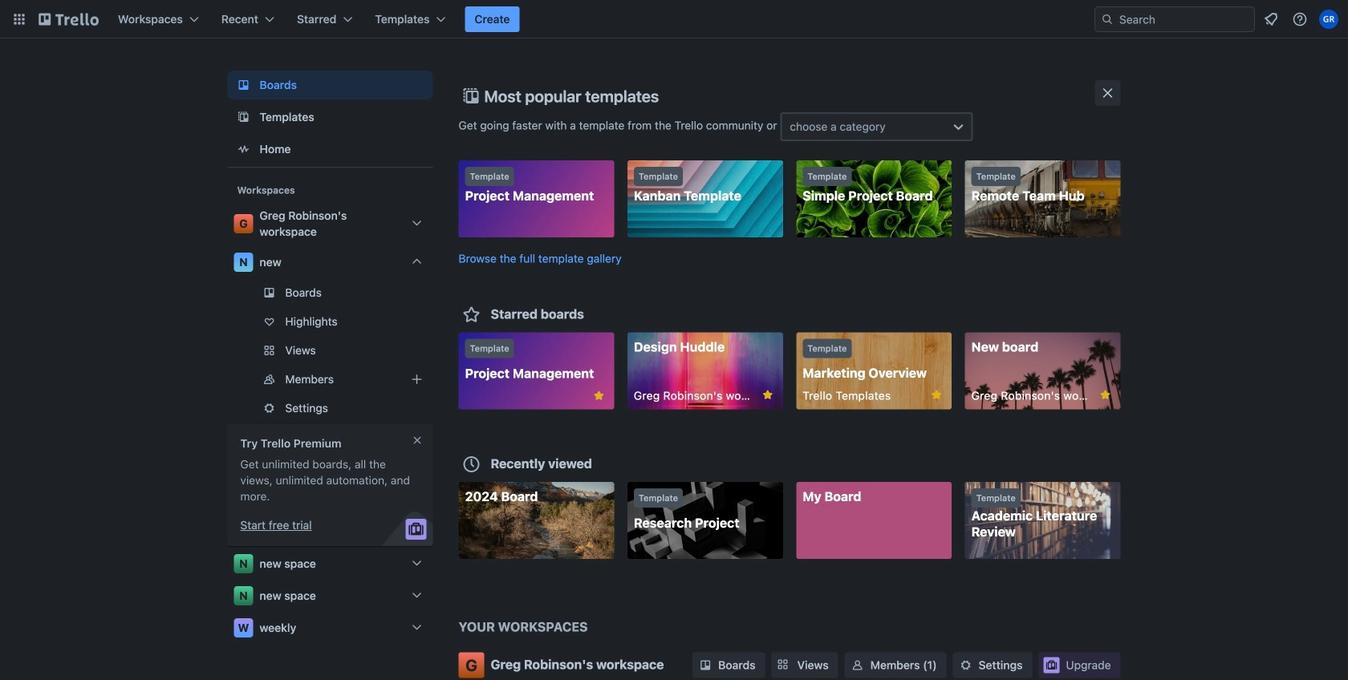 Task type: locate. For each thing, give the bounding box(es) containing it.
click to unstar this board. it will be removed from your starred list. image
[[761, 388, 775, 403], [592, 389, 606, 403]]

add image
[[407, 370, 427, 389]]

board image
[[234, 75, 253, 95]]

primary element
[[0, 0, 1349, 39]]

0 notifications image
[[1262, 10, 1281, 29]]

1 horizontal spatial sm image
[[850, 658, 866, 674]]

sm image
[[698, 658, 714, 674], [850, 658, 866, 674], [958, 658, 974, 674]]

2 horizontal spatial sm image
[[958, 658, 974, 674]]

greg robinson (gregrobinson96) image
[[1320, 10, 1339, 29]]

2 sm image from the left
[[850, 658, 866, 674]]

back to home image
[[39, 6, 99, 32]]

search image
[[1102, 13, 1114, 26]]

0 horizontal spatial sm image
[[698, 658, 714, 674]]



Task type: vqa. For each thing, say whether or not it's contained in the screenshot.
topmost sm icon
no



Task type: describe. For each thing, give the bounding box(es) containing it.
home image
[[234, 140, 253, 159]]

template board image
[[234, 108, 253, 127]]

3 sm image from the left
[[958, 658, 974, 674]]

Search field
[[1095, 6, 1256, 32]]

1 horizontal spatial click to unstar this board. it will be removed from your starred list. image
[[761, 388, 775, 403]]

1 sm image from the left
[[698, 658, 714, 674]]

open information menu image
[[1293, 11, 1309, 27]]

0 horizontal spatial click to unstar this board. it will be removed from your starred list. image
[[592, 389, 606, 403]]



